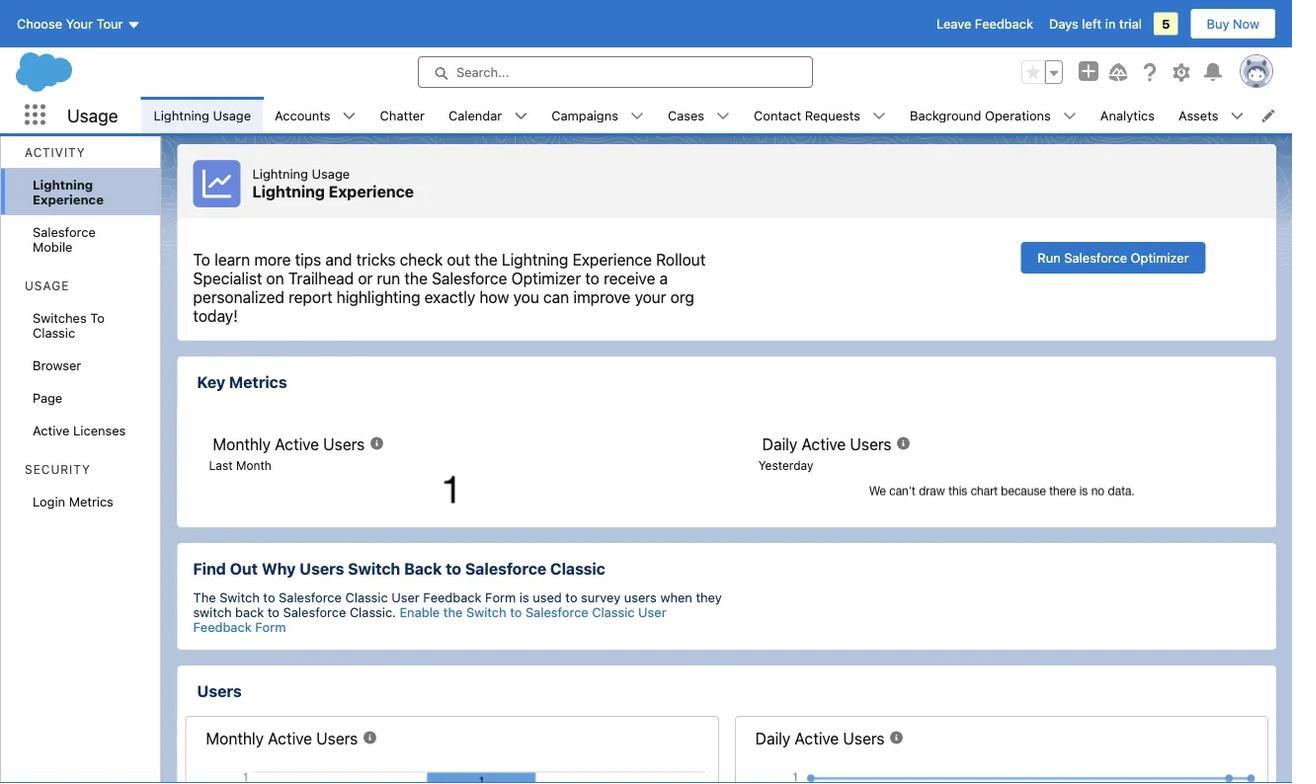 Task type: describe. For each thing, give the bounding box(es) containing it.
0 horizontal spatial the
[[405, 269, 428, 288]]

left
[[1083, 16, 1102, 31]]

0 vertical spatial daily active users
[[763, 435, 892, 454]]

lightning usage
[[154, 108, 251, 123]]

more
[[254, 250, 291, 269]]

switches to classic
[[33, 310, 105, 340]]

0 vertical spatial daily
[[763, 435, 798, 454]]

lightning usage link
[[142, 97, 263, 133]]

browser
[[33, 358, 81, 373]]

experience inside the "lightning usage lightning experience"
[[329, 182, 414, 201]]

search...
[[457, 65, 509, 80]]

run salesforce optimizer
[[1038, 251, 1190, 265]]

buy
[[1207, 16, 1230, 31]]

background operations
[[910, 108, 1051, 123]]

now
[[1234, 16, 1260, 31]]

back
[[404, 559, 442, 578]]

1 horizontal spatial switch
[[348, 559, 401, 578]]

calendar
[[449, 108, 502, 123]]

usage inside the "lightning usage lightning experience"
[[312, 167, 350, 181]]

find
[[193, 559, 226, 578]]

today!
[[193, 306, 238, 325]]

campaigns link
[[540, 97, 631, 133]]

a
[[660, 269, 668, 288]]

receive
[[604, 269, 656, 288]]

optimizer inside to learn more tips and tricks check out the lightning experience rollout specialist on trailhead or run the                      salesforce optimizer to receive a personalized report highlighting exactly how you can improve your org today!
[[512, 269, 581, 288]]

switches
[[33, 310, 87, 325]]

is
[[520, 590, 529, 605]]

lightning for lightning usage lightning experience
[[253, 167, 308, 181]]

accounts list item
[[263, 97, 368, 133]]

activity
[[25, 146, 86, 160]]

classic.
[[350, 605, 396, 620]]

cases link
[[656, 97, 717, 133]]

the inside enable the switch to salesforce classic user feedback form
[[444, 605, 463, 620]]

learn
[[215, 250, 250, 269]]

contact requests
[[754, 108, 861, 123]]

form inside the switch to salesforce classic user feedback form is used to survey users when they switch back to salesforce classic.
[[485, 590, 516, 605]]

login
[[33, 494, 65, 509]]

you
[[514, 288, 539, 306]]

lightning for lightning usage
[[154, 108, 209, 123]]

contact requests list item
[[742, 97, 898, 133]]

chatter link
[[368, 97, 437, 133]]

1 vertical spatial daily active users
[[756, 730, 885, 749]]

your
[[66, 16, 93, 31]]

cases list item
[[656, 97, 742, 133]]

last month
[[209, 459, 272, 473]]

mobile
[[33, 239, 73, 254]]

usage inside list
[[213, 108, 251, 123]]

trailhead
[[288, 269, 354, 288]]

contact
[[754, 108, 802, 123]]

classic inside the switch to salesforce classic user feedback form is used to survey users when they switch back to salesforce classic.
[[345, 590, 388, 605]]

enable the switch to salesforce classic user feedback form link
[[193, 605, 667, 635]]

usage up activity
[[67, 105, 118, 126]]

analytics
[[1101, 108, 1155, 123]]

tour
[[96, 16, 123, 31]]

text default image for campaigns
[[631, 109, 644, 123]]

out
[[447, 250, 470, 269]]

0 vertical spatial monthly active users
[[213, 435, 365, 454]]

enable the switch to salesforce classic user feedback form
[[193, 605, 667, 635]]

usage up switches
[[25, 279, 69, 293]]

days left in trial
[[1050, 16, 1143, 31]]

run
[[377, 269, 401, 288]]

buy now
[[1207, 16, 1260, 31]]

1 vertical spatial daily
[[756, 730, 791, 749]]

background
[[910, 108, 982, 123]]

salesforce mobile
[[33, 224, 96, 254]]

leave feedback
[[937, 16, 1034, 31]]

trial
[[1120, 16, 1143, 31]]

chatter
[[380, 108, 425, 123]]

calendar link
[[437, 97, 514, 133]]

leave
[[937, 16, 972, 31]]

lightning inside to learn more tips and tricks check out the lightning experience rollout specialist on trailhead or run the                      salesforce optimizer to receive a personalized report highlighting exactly how you can improve your org today!
[[502, 250, 569, 269]]

to inside to learn more tips and tricks check out the lightning experience rollout specialist on trailhead or run the                      salesforce optimizer to receive a personalized report highlighting exactly how you can improve your org today!
[[585, 269, 600, 288]]

contact requests link
[[742, 97, 873, 133]]

to learn more tips and tricks check out the lightning experience rollout specialist on trailhead or run the                      salesforce optimizer to receive a personalized report highlighting exactly how you can improve your org today!
[[193, 250, 706, 325]]

text default image for contact requests
[[873, 109, 887, 123]]

specialist
[[193, 269, 262, 288]]

personalized
[[193, 288, 285, 306]]

form inside enable the switch to salesforce classic user feedback form
[[255, 620, 286, 635]]

accounts link
[[263, 97, 343, 133]]

calendar list item
[[437, 97, 540, 133]]

assets
[[1179, 108, 1219, 123]]

assets list item
[[1167, 97, 1257, 133]]

licenses
[[73, 423, 126, 438]]

to inside 'switches to classic'
[[90, 310, 105, 325]]

classic up survey
[[551, 559, 606, 578]]

and
[[326, 250, 352, 269]]

page
[[33, 390, 62, 405]]

analytics link
[[1089, 97, 1167, 133]]

why
[[262, 559, 296, 578]]

text default image for background operations
[[1063, 109, 1077, 123]]

your
[[635, 288, 667, 306]]

switch inside the switch to salesforce classic user feedback form is used to survey users when they switch back to salesforce classic.
[[220, 590, 260, 605]]

experience inside to learn more tips and tricks check out the lightning experience rollout specialist on trailhead or run the                      salesforce optimizer to receive a personalized report highlighting exactly how you can improve your org today!
[[573, 250, 652, 269]]

choose your tour button
[[16, 8, 142, 40]]

switch inside enable the switch to salesforce classic user feedback form
[[466, 605, 507, 620]]

tricks
[[357, 250, 396, 269]]

requests
[[805, 108, 861, 123]]

active licenses
[[33, 423, 126, 438]]

users
[[624, 590, 657, 605]]

buy now button
[[1191, 8, 1277, 40]]

lightning experience
[[33, 177, 104, 207]]



Task type: vqa. For each thing, say whether or not it's contained in the screenshot.
Closed Won This Q by Owner
no



Task type: locate. For each thing, give the bounding box(es) containing it.
text default image inside cases list item
[[717, 109, 731, 123]]

0 horizontal spatial text default image
[[717, 109, 731, 123]]

rollout
[[656, 250, 706, 269]]

classic inside 'switches to classic'
[[33, 325, 75, 340]]

choose
[[17, 16, 62, 31]]

active
[[33, 423, 70, 438], [275, 435, 319, 454], [802, 435, 846, 454], [268, 730, 312, 749], [795, 730, 839, 749]]

switch up "classic."
[[348, 559, 401, 578]]

experience up tricks
[[329, 182, 414, 201]]

1 vertical spatial monthly active users
[[206, 730, 358, 749]]

cases
[[668, 108, 705, 123]]

user right survey
[[639, 605, 667, 620]]

1 horizontal spatial metrics
[[229, 373, 287, 391]]

2 horizontal spatial the
[[475, 250, 498, 269]]

2 text default image from the left
[[1063, 109, 1077, 123]]

daily
[[763, 435, 798, 454], [756, 730, 791, 749]]

daily active users
[[763, 435, 892, 454], [756, 730, 885, 749]]

the right out
[[475, 250, 498, 269]]

to inside to learn more tips and tricks check out the lightning experience rollout specialist on trailhead or run the                      salesforce optimizer to receive a personalized report highlighting exactly how you can improve your org today!
[[193, 250, 210, 269]]

the
[[475, 250, 498, 269], [405, 269, 428, 288], [444, 605, 463, 620]]

feedback down back
[[423, 590, 482, 605]]

salesforce inside enable the switch to salesforce classic user feedback form
[[526, 605, 589, 620]]

accounts
[[275, 108, 331, 123]]

1 text default image from the left
[[343, 109, 356, 123]]

4 text default image from the left
[[873, 109, 887, 123]]

lightning up the you
[[502, 250, 569, 269]]

form down why
[[255, 620, 286, 635]]

used
[[533, 590, 562, 605]]

campaigns list item
[[540, 97, 656, 133]]

experience up salesforce mobile
[[33, 192, 104, 207]]

text default image inside contact requests list item
[[873, 109, 887, 123]]

the
[[193, 590, 216, 605]]

text default image right calendar
[[514, 109, 528, 123]]

0 horizontal spatial user
[[392, 590, 420, 605]]

check
[[400, 250, 443, 269]]

text default image
[[343, 109, 356, 123], [514, 109, 528, 123], [631, 109, 644, 123], [873, 109, 887, 123], [1231, 109, 1245, 123]]

exactly
[[425, 288, 476, 306]]

operations
[[985, 108, 1051, 123]]

lightning usage lightning experience
[[253, 167, 414, 201]]

text default image right requests
[[873, 109, 887, 123]]

tips
[[295, 250, 322, 269]]

monthly
[[213, 435, 271, 454], [206, 730, 264, 749]]

days
[[1050, 16, 1079, 31]]

0 vertical spatial metrics
[[229, 373, 287, 391]]

user inside the switch to salesforce classic user feedback form is used to survey users when they switch back to salesforce classic.
[[392, 590, 420, 605]]

0 horizontal spatial optimizer
[[512, 269, 581, 288]]

form left is
[[485, 590, 516, 605]]

feedback inside enable the switch to salesforce classic user feedback form
[[193, 620, 252, 635]]

classic
[[33, 325, 75, 340], [551, 559, 606, 578], [345, 590, 388, 605], [592, 605, 635, 620]]

2 horizontal spatial switch
[[466, 605, 507, 620]]

0 horizontal spatial metrics
[[69, 494, 114, 509]]

1 vertical spatial optimizer
[[512, 269, 581, 288]]

security
[[25, 463, 91, 477]]

usage up lightning usage logo
[[213, 108, 251, 123]]

or
[[358, 269, 373, 288]]

lightning inside list
[[154, 108, 209, 123]]

0 horizontal spatial experience
[[33, 192, 104, 207]]

1 vertical spatial metrics
[[69, 494, 114, 509]]

text default image right operations
[[1063, 109, 1077, 123]]

user
[[392, 590, 420, 605], [639, 605, 667, 620]]

improve
[[574, 288, 631, 306]]

back
[[235, 605, 264, 620]]

text default image inside calendar list item
[[514, 109, 528, 123]]

optimizer
[[1131, 251, 1190, 265], [512, 269, 581, 288]]

lightning
[[154, 108, 209, 123], [253, 167, 308, 181], [33, 177, 93, 192], [253, 182, 325, 201], [502, 250, 569, 269]]

text default image
[[717, 109, 731, 123], [1063, 109, 1077, 123]]

switch
[[348, 559, 401, 578], [220, 590, 260, 605], [466, 605, 507, 620]]

lightning for lightning experience
[[33, 177, 93, 192]]

metrics for login metrics
[[69, 494, 114, 509]]

switch down the out
[[220, 590, 260, 605]]

lightning down accounts link
[[253, 167, 308, 181]]

2 text default image from the left
[[514, 109, 528, 123]]

to inside enable the switch to salesforce classic user feedback form
[[510, 605, 522, 620]]

1 vertical spatial to
[[90, 310, 105, 325]]

0 vertical spatial form
[[485, 590, 516, 605]]

feedback down the
[[193, 620, 252, 635]]

0 horizontal spatial feedback
[[193, 620, 252, 635]]

key
[[197, 373, 226, 391]]

0 horizontal spatial to
[[90, 310, 105, 325]]

they
[[696, 590, 722, 605]]

list
[[142, 97, 1293, 133]]

0 horizontal spatial switch
[[220, 590, 260, 605]]

text default image for cases
[[717, 109, 731, 123]]

metrics for key metrics
[[229, 373, 287, 391]]

usage down accounts list item
[[312, 167, 350, 181]]

classic left when in the bottom of the page
[[592, 605, 635, 620]]

how
[[480, 288, 509, 306]]

list containing lightning usage
[[142, 97, 1293, 133]]

user inside enable the switch to salesforce classic user feedback form
[[639, 605, 667, 620]]

0 vertical spatial monthly
[[213, 435, 271, 454]]

1 horizontal spatial form
[[485, 590, 516, 605]]

2 horizontal spatial feedback
[[975, 16, 1034, 31]]

0 vertical spatial optimizer
[[1131, 251, 1190, 265]]

lightning up more
[[253, 182, 325, 201]]

in
[[1106, 16, 1116, 31]]

run
[[1038, 251, 1061, 265]]

feedback
[[975, 16, 1034, 31], [423, 590, 482, 605], [193, 620, 252, 635]]

key metrics
[[197, 373, 287, 391]]

metrics right key
[[229, 373, 287, 391]]

find out why users switch back to salesforce classic
[[193, 559, 606, 578]]

1 horizontal spatial text default image
[[1063, 109, 1077, 123]]

1 vertical spatial monthly
[[206, 730, 264, 749]]

2 horizontal spatial experience
[[573, 250, 652, 269]]

user down "find out why users switch back to salesforce classic"
[[392, 590, 420, 605]]

0 vertical spatial feedback
[[975, 16, 1034, 31]]

survey
[[581, 590, 621, 605]]

to
[[585, 269, 600, 288], [446, 559, 462, 578], [263, 590, 275, 605], [566, 590, 578, 605], [268, 605, 280, 620], [510, 605, 522, 620]]

enable
[[400, 605, 440, 620]]

the right enable at the left bottom of the page
[[444, 605, 463, 620]]

1 horizontal spatial experience
[[329, 182, 414, 201]]

switch left is
[[466, 605, 507, 620]]

experience up the improve at the left of page
[[573, 250, 652, 269]]

text default image for assets
[[1231, 109, 1245, 123]]

yesterday
[[759, 459, 814, 473]]

the right run
[[405, 269, 428, 288]]

usage
[[67, 105, 118, 126], [213, 108, 251, 123], [312, 167, 350, 181], [25, 279, 69, 293]]

0 horizontal spatial form
[[255, 620, 286, 635]]

metrics right login
[[69, 494, 114, 509]]

5 text default image from the left
[[1231, 109, 1245, 123]]

highlighting
[[337, 288, 421, 306]]

lightning down activity
[[33, 177, 93, 192]]

classic down "find out why users switch back to salesforce classic"
[[345, 590, 388, 605]]

1 horizontal spatial feedback
[[423, 590, 482, 605]]

text default image right assets
[[1231, 109, 1245, 123]]

salesforce inside to learn more tips and tricks check out the lightning experience rollout specialist on trailhead or run the                      salesforce optimizer to receive a personalized report highlighting exactly how you can improve your org today!
[[432, 269, 507, 288]]

text default image right cases at the top right
[[717, 109, 731, 123]]

metrics
[[229, 373, 287, 391], [69, 494, 114, 509]]

lightning inside lightning experience
[[33, 177, 93, 192]]

feedback inside the switch to salesforce classic user feedback form is used to survey users when they switch back to salesforce classic.
[[423, 590, 482, 605]]

to left "learn"
[[193, 250, 210, 269]]

campaigns
[[552, 108, 619, 123]]

0 vertical spatial to
[[193, 250, 210, 269]]

switch
[[193, 605, 232, 620]]

on
[[266, 269, 284, 288]]

choose your tour
[[17, 16, 123, 31]]

text default image for accounts
[[343, 109, 356, 123]]

1 horizontal spatial user
[[639, 605, 667, 620]]

out
[[230, 559, 258, 578]]

1 horizontal spatial the
[[444, 605, 463, 620]]

leave feedback link
[[937, 16, 1034, 31]]

classic inside enable the switch to salesforce classic user feedback form
[[592, 605, 635, 620]]

text default image inside assets list item
[[1231, 109, 1245, 123]]

feedback right leave on the top right of the page
[[975, 16, 1034, 31]]

1 vertical spatial feedback
[[423, 590, 482, 605]]

assets link
[[1167, 97, 1231, 133]]

salesforce
[[33, 224, 96, 239], [1065, 251, 1128, 265], [432, 269, 507, 288], [465, 559, 547, 578], [279, 590, 342, 605], [283, 605, 346, 620], [526, 605, 589, 620]]

can
[[544, 288, 569, 306]]

lightning up lightning usage logo
[[154, 108, 209, 123]]

org
[[671, 288, 695, 306]]

when
[[661, 590, 693, 605]]

1 horizontal spatial to
[[193, 250, 210, 269]]

text default image inside campaigns list item
[[631, 109, 644, 123]]

2 vertical spatial feedback
[[193, 620, 252, 635]]

text default image for calendar
[[514, 109, 528, 123]]

run salesforce optimizer link
[[1021, 242, 1206, 274]]

to right switches
[[90, 310, 105, 325]]

group
[[1022, 60, 1063, 84]]

1 horizontal spatial optimizer
[[1131, 251, 1190, 265]]

text default image inside "background operations" list item
[[1063, 109, 1077, 123]]

the switch to salesforce classic user feedback form is used to survey users when they switch back to salesforce classic.
[[193, 590, 722, 620]]

text default image inside accounts list item
[[343, 109, 356, 123]]

background operations list item
[[898, 97, 1089, 133]]

classic up browser
[[33, 325, 75, 340]]

lightning usage logo image
[[193, 160, 241, 208]]

monthly active users
[[213, 435, 365, 454], [206, 730, 358, 749]]

3 text default image from the left
[[631, 109, 644, 123]]

1 text default image from the left
[[717, 109, 731, 123]]

users
[[323, 435, 365, 454], [850, 435, 892, 454], [300, 559, 344, 578], [197, 682, 242, 701], [317, 730, 358, 749], [844, 730, 885, 749]]

login metrics
[[33, 494, 114, 509]]

1 vertical spatial form
[[255, 620, 286, 635]]

text default image left cases link
[[631, 109, 644, 123]]

form
[[485, 590, 516, 605], [255, 620, 286, 635]]

5
[[1162, 16, 1171, 31]]

text default image right accounts
[[343, 109, 356, 123]]

search... button
[[418, 56, 813, 88]]



